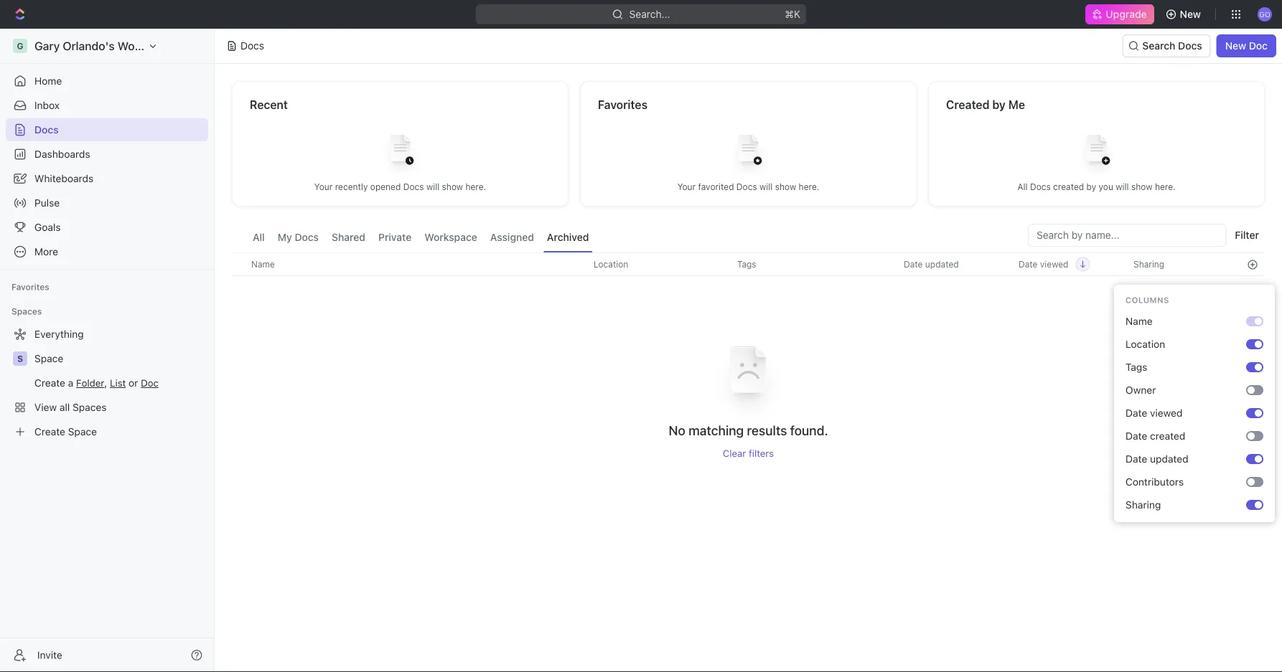 Task type: locate. For each thing, give the bounding box(es) containing it.
doc
[[1249, 40, 1268, 52]]

1 vertical spatial favorites
[[11, 282, 49, 292]]

0 vertical spatial favorites
[[598, 98, 648, 112]]

0 horizontal spatial all
[[253, 232, 265, 243]]

docs right opened
[[403, 182, 424, 192]]

0 horizontal spatial created
[[1054, 182, 1085, 192]]

location
[[594, 260, 629, 270], [1126, 339, 1166, 350]]

favorited
[[698, 182, 734, 192]]

0 horizontal spatial date viewed
[[1019, 260, 1069, 270]]

0 vertical spatial all
[[1018, 182, 1028, 192]]

date updated button
[[896, 254, 968, 276]]

0 horizontal spatial viewed
[[1041, 260, 1069, 270]]

1 vertical spatial date viewed
[[1126, 408, 1183, 419]]

recently
[[335, 182, 368, 192]]

opened
[[370, 182, 401, 192]]

2 your from the left
[[678, 182, 696, 192]]

updated
[[926, 260, 959, 270], [1151, 454, 1189, 465]]

docs down inbox
[[34, 124, 59, 136]]

no favorited docs image
[[720, 124, 777, 181]]

search docs button
[[1123, 34, 1211, 57]]

0 vertical spatial tags
[[738, 260, 757, 270]]

all docs created by you will show here.
[[1018, 182, 1176, 192]]

1 horizontal spatial date updated
[[1126, 454, 1189, 465]]

viewed
[[1041, 260, 1069, 270], [1151, 408, 1183, 419]]

sharing up columns
[[1134, 260, 1165, 270]]

no recent docs image
[[372, 124, 429, 181]]

1 horizontal spatial viewed
[[1151, 408, 1183, 419]]

all
[[1018, 182, 1028, 192], [253, 232, 265, 243]]

3 show from the left
[[1132, 182, 1153, 192]]

0 horizontal spatial date updated
[[904, 260, 959, 270]]

my docs
[[278, 232, 319, 243]]

search
[[1143, 40, 1176, 52]]

0 vertical spatial new
[[1180, 8, 1202, 20]]

will
[[427, 182, 440, 192], [760, 182, 773, 192], [1116, 182, 1129, 192]]

tags
[[738, 260, 757, 270], [1126, 362, 1148, 373]]

docs link
[[6, 118, 208, 141]]

0 vertical spatial date viewed
[[1019, 260, 1069, 270]]

no created by me docs image
[[1068, 124, 1126, 181]]

new inside button
[[1226, 40, 1247, 52]]

no matching results found.
[[669, 423, 829, 438]]

2 will from the left
[[760, 182, 773, 192]]

0 vertical spatial name
[[251, 260, 275, 270]]

show
[[442, 182, 463, 192], [775, 182, 797, 192], [1132, 182, 1153, 192]]

1 horizontal spatial new
[[1226, 40, 1247, 52]]

column header inside no matching results found. table
[[232, 253, 248, 276]]

upgrade link
[[1086, 4, 1155, 24]]

workspace
[[425, 232, 477, 243]]

3 will from the left
[[1116, 182, 1129, 192]]

1 horizontal spatial location
[[1126, 339, 1166, 350]]

archived button
[[544, 224, 593, 253]]

home link
[[6, 70, 208, 93]]

0 vertical spatial by
[[993, 98, 1006, 112]]

0 horizontal spatial will
[[427, 182, 440, 192]]

by left you
[[1087, 182, 1097, 192]]

matching
[[689, 423, 744, 438]]

1 vertical spatial created
[[1151, 431, 1186, 442]]

1 vertical spatial updated
[[1151, 454, 1189, 465]]

0 vertical spatial viewed
[[1041, 260, 1069, 270]]

name down columns
[[1126, 316, 1153, 327]]

your recently opened docs will show here.
[[314, 182, 486, 192]]

new inside button
[[1180, 8, 1202, 20]]

recent
[[250, 98, 288, 112]]

1 horizontal spatial name
[[1126, 316, 1153, 327]]

goals
[[34, 222, 61, 233]]

new for new doc
[[1226, 40, 1247, 52]]

1 horizontal spatial show
[[775, 182, 797, 192]]

1 show from the left
[[442, 182, 463, 192]]

inbox link
[[6, 94, 208, 117]]

search...
[[629, 8, 670, 20]]

clear
[[723, 448, 746, 460]]

1 horizontal spatial by
[[1087, 182, 1097, 192]]

0 vertical spatial sharing
[[1134, 260, 1165, 270]]

0 vertical spatial location
[[594, 260, 629, 270]]

your left favorited
[[678, 182, 696, 192]]

1 horizontal spatial your
[[678, 182, 696, 192]]

clear filters
[[723, 448, 774, 460]]

1 horizontal spatial date viewed
[[1126, 408, 1183, 419]]

1 your from the left
[[314, 182, 333, 192]]

new up the search docs
[[1180, 8, 1202, 20]]

1 horizontal spatial tags
[[1126, 362, 1148, 373]]

favorites
[[598, 98, 648, 112], [11, 282, 49, 292]]

whiteboards link
[[6, 167, 208, 190]]

1 vertical spatial all
[[253, 232, 265, 243]]

your for recent
[[314, 182, 333, 192]]

0 horizontal spatial show
[[442, 182, 463, 192]]

1 vertical spatial name
[[1126, 316, 1153, 327]]

2 horizontal spatial here.
[[1155, 182, 1176, 192]]

tab list
[[249, 224, 593, 253]]

1 vertical spatial new
[[1226, 40, 1247, 52]]

tags inside no matching results found. table
[[738, 260, 757, 270]]

dashboards
[[34, 148, 90, 160]]

name inside no matching results found. table
[[251, 260, 275, 270]]

all inside button
[[253, 232, 265, 243]]

will down no favorited docs 'image'
[[760, 182, 773, 192]]

created
[[947, 98, 990, 112]]

clear filters button
[[723, 448, 774, 460]]

private button
[[375, 224, 415, 253]]

sidebar navigation
[[0, 29, 215, 673]]

sharing
[[1134, 260, 1165, 270], [1126, 499, 1162, 511]]

will right you
[[1116, 182, 1129, 192]]

columns
[[1126, 296, 1170, 305]]

0 horizontal spatial name
[[251, 260, 275, 270]]

here.
[[466, 182, 486, 192], [799, 182, 820, 192], [1155, 182, 1176, 192]]

created up contributors
[[1151, 431, 1186, 442]]

sharing down contributors
[[1126, 499, 1162, 511]]

date viewed
[[1019, 260, 1069, 270], [1126, 408, 1183, 419]]

tab list containing all
[[249, 224, 593, 253]]

2 here. from the left
[[799, 182, 820, 192]]

2 horizontal spatial will
[[1116, 182, 1129, 192]]

2 horizontal spatial show
[[1132, 182, 1153, 192]]

column header
[[232, 253, 248, 276]]

1 horizontal spatial here.
[[799, 182, 820, 192]]

filters
[[749, 448, 774, 460]]

0 horizontal spatial favorites
[[11, 282, 49, 292]]

name
[[251, 260, 275, 270], [1126, 316, 1153, 327]]

date
[[904, 260, 923, 270], [1019, 260, 1038, 270], [1126, 408, 1148, 419], [1126, 431, 1148, 442], [1126, 454, 1148, 465]]

created
[[1054, 182, 1085, 192], [1151, 431, 1186, 442]]

your left recently
[[314, 182, 333, 192]]

0 horizontal spatial tags
[[738, 260, 757, 270]]

docs right favorited
[[737, 182, 757, 192]]

your
[[314, 182, 333, 192], [678, 182, 696, 192]]

goals link
[[6, 216, 208, 239]]

by left me
[[993, 98, 1006, 112]]

new for new
[[1180, 8, 1202, 20]]

date inside button
[[1019, 260, 1038, 270]]

shared button
[[328, 224, 369, 253]]

0 horizontal spatial here.
[[466, 182, 486, 192]]

private
[[379, 232, 412, 243]]

new left doc
[[1226, 40, 1247, 52]]

row
[[232, 253, 1265, 276]]

new
[[1180, 8, 1202, 20], [1226, 40, 1247, 52]]

docs
[[241, 40, 264, 52], [1179, 40, 1203, 52], [34, 124, 59, 136], [403, 182, 424, 192], [737, 182, 757, 192], [1031, 182, 1051, 192], [295, 232, 319, 243]]

space
[[34, 353, 63, 365]]

0 vertical spatial created
[[1054, 182, 1085, 192]]

by
[[993, 98, 1006, 112], [1087, 182, 1097, 192]]

0 horizontal spatial your
[[314, 182, 333, 192]]

0 vertical spatial updated
[[926, 260, 959, 270]]

docs right search
[[1179, 40, 1203, 52]]

created left you
[[1054, 182, 1085, 192]]

1 horizontal spatial created
[[1151, 431, 1186, 442]]

docs right my on the left of page
[[295, 232, 319, 243]]

show right you
[[1132, 182, 1153, 192]]

all for all docs created by you will show here.
[[1018, 182, 1028, 192]]

date updated
[[904, 260, 959, 270], [1126, 454, 1189, 465]]

my
[[278, 232, 292, 243]]

found.
[[791, 423, 829, 438]]

1 horizontal spatial will
[[760, 182, 773, 192]]

0 horizontal spatial new
[[1180, 8, 1202, 20]]

3 here. from the left
[[1155, 182, 1176, 192]]

1 vertical spatial by
[[1087, 182, 1097, 192]]

sharing inside no matching results found. table
[[1134, 260, 1165, 270]]

0 vertical spatial date updated
[[904, 260, 959, 270]]

0 horizontal spatial location
[[594, 260, 629, 270]]

show up workspace
[[442, 182, 463, 192]]

will right opened
[[427, 182, 440, 192]]

name down all button
[[251, 260, 275, 270]]

Search by name... text field
[[1037, 225, 1218, 246]]

show down no favorited docs 'image'
[[775, 182, 797, 192]]

1 horizontal spatial all
[[1018, 182, 1028, 192]]

0 horizontal spatial updated
[[926, 260, 959, 270]]

row containing name
[[232, 253, 1265, 276]]

1 vertical spatial location
[[1126, 339, 1166, 350]]



Task type: describe. For each thing, give the bounding box(es) containing it.
all for all
[[253, 232, 265, 243]]

invite
[[37, 650, 62, 662]]

1 vertical spatial viewed
[[1151, 408, 1183, 419]]

no
[[669, 423, 686, 438]]

all button
[[249, 224, 268, 253]]

inbox
[[34, 99, 60, 111]]

docs up recent in the left of the page
[[241, 40, 264, 52]]

created by me
[[947, 98, 1026, 112]]

no matching results found. table
[[232, 253, 1265, 460]]

⌘k
[[785, 8, 801, 20]]

archived
[[547, 232, 589, 243]]

2 show from the left
[[775, 182, 797, 192]]

contributors
[[1126, 477, 1184, 488]]

date viewed inside button
[[1019, 260, 1069, 270]]

1 vertical spatial sharing
[[1126, 499, 1162, 511]]

favorites inside button
[[11, 282, 49, 292]]

docs left you
[[1031, 182, 1051, 192]]

1 horizontal spatial updated
[[1151, 454, 1189, 465]]

s
[[17, 354, 23, 364]]

dashboards link
[[6, 143, 208, 166]]

new doc button
[[1217, 34, 1277, 57]]

no data image
[[706, 327, 792, 422]]

your favorited docs will show here.
[[678, 182, 820, 192]]

you
[[1099, 182, 1114, 192]]

assigned
[[490, 232, 534, 243]]

shared
[[332, 232, 366, 243]]

1 horizontal spatial favorites
[[598, 98, 648, 112]]

whiteboards
[[34, 173, 94, 185]]

0 horizontal spatial by
[[993, 98, 1006, 112]]

1 vertical spatial date updated
[[1126, 454, 1189, 465]]

1 vertical spatial tags
[[1126, 362, 1148, 373]]

your for favorites
[[678, 182, 696, 192]]

my docs button
[[274, 224, 323, 253]]

new doc
[[1226, 40, 1268, 52]]

spaces
[[11, 307, 42, 317]]

owner
[[1126, 385, 1157, 396]]

date viewed button
[[1010, 254, 1091, 276]]

home
[[34, 75, 62, 87]]

updated inside button
[[926, 260, 959, 270]]

pulse link
[[6, 192, 208, 215]]

date created
[[1126, 431, 1186, 442]]

1 here. from the left
[[466, 182, 486, 192]]

viewed inside button
[[1041, 260, 1069, 270]]

workspace button
[[421, 224, 481, 253]]

no matching results found. row
[[232, 327, 1265, 460]]

upgrade
[[1106, 8, 1147, 20]]

space, , element
[[13, 352, 27, 366]]

date inside button
[[904, 260, 923, 270]]

space link
[[34, 348, 205, 371]]

location inside no matching results found. table
[[594, 260, 629, 270]]

1 will from the left
[[427, 182, 440, 192]]

favorites button
[[6, 279, 55, 296]]

docs inside tab list
[[295, 232, 319, 243]]

date updated inside button
[[904, 260, 959, 270]]

me
[[1009, 98, 1026, 112]]

assigned button
[[487, 224, 538, 253]]

results
[[747, 423, 787, 438]]

docs inside sidebar 'navigation'
[[34, 124, 59, 136]]

new button
[[1160, 3, 1210, 26]]

pulse
[[34, 197, 60, 209]]

search docs
[[1143, 40, 1203, 52]]



Task type: vqa. For each thing, say whether or not it's contained in the screenshot.
top Pinned
no



